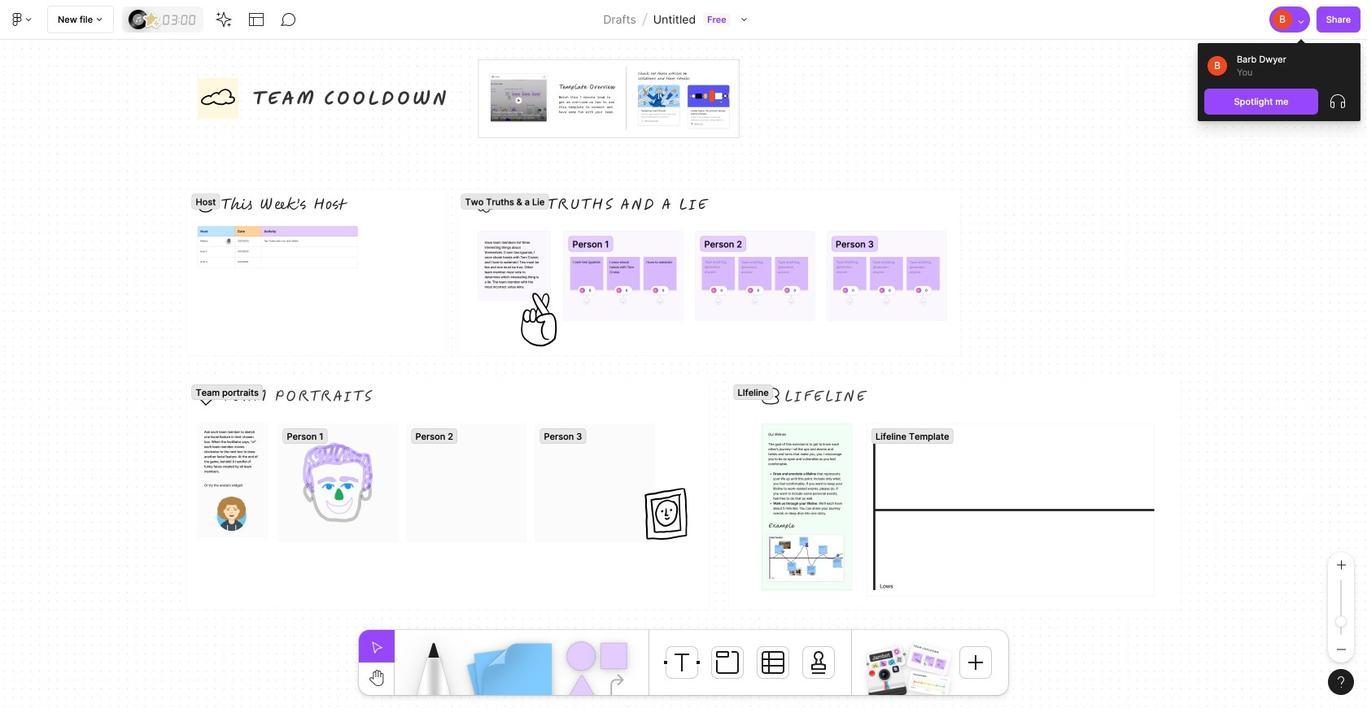 Task type: vqa. For each thing, say whether or not it's contained in the screenshot.
the Main toolbar region
yes



Task type: describe. For each thing, give the bounding box(es) containing it.
main toolbar region
[[0, 0, 1367, 121]]



Task type: locate. For each thing, give the bounding box(es) containing it.
team cooldown image
[[907, 643, 952, 677]]

view comments image
[[281, 11, 297, 28]]

File name text field
[[653, 9, 697, 30]]



